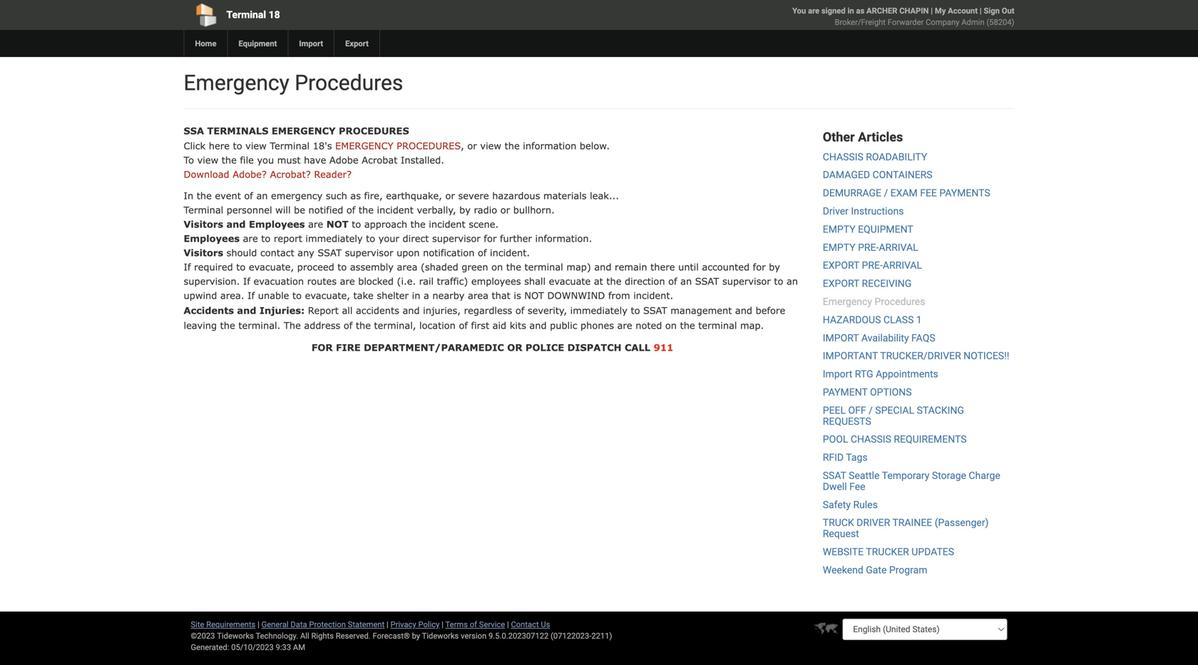 Task type: describe. For each thing, give the bounding box(es) containing it.
ssa
[[184, 125, 204, 136]]

0 horizontal spatial view
[[197, 154, 218, 166]]

approach
[[364, 219, 407, 230]]

requirements
[[894, 434, 967, 446]]

to inside report all accidents and injuries, regardless of severity, immediately to ssat management and before leaving the terminal. the address of the terminal, location of first aid kits and public phones are noted on the terminal map.
[[631, 305, 640, 316]]

remain
[[615, 261, 647, 273]]

0 vertical spatial by
[[460, 204, 471, 215]]

class
[[884, 314, 914, 326]]

unable
[[258, 290, 289, 301]]

0 vertical spatial emergency
[[272, 125, 336, 136]]

0 horizontal spatial evacuate,
[[249, 261, 294, 273]]

injuries,
[[423, 305, 461, 316]]

assembly
[[350, 261, 394, 273]]

from
[[609, 290, 630, 301]]

noted
[[636, 320, 662, 331]]

home link
[[184, 30, 227, 57]]

accidents
[[356, 305, 399, 316]]

emergency procedures
[[184, 70, 403, 96]]

requests
[[823, 416, 872, 428]]

the right in
[[197, 190, 212, 201]]

terminal inside in the event of an emergency such as fire, earthquake, or severe hazardous materials leak... terminal personnel will be notified of the incident verbally, by radio or bullhorn. visitors and employees are not to approach the incident scene. employees are to report immediately to your direct supervisor for further information. visitors should contact any ssat supervisor upon notification of incident. if required to evacuate, proceed to assembly area (shaded green on the terminal map) and remain there until accounted for by supervision. if evacuation routes are blocked (i.e. rail traffic) employees shall evacuate at the direction of an ssat supervisor to an upwind area. if unable to evacuate, take shelter in a nearby area that is not downwind from incident.
[[525, 261, 563, 273]]

0 vertical spatial incident
[[377, 204, 414, 215]]

ssat down until
[[695, 276, 719, 287]]

or inside ssa terminals emergency procedures click here to view terminal 18's emergency procedures , or view the information below. to view the file you must have adobe acrobat installed. download adobe? acrobat? reader?
[[468, 140, 477, 151]]

important
[[823, 350, 878, 362]]

upwind
[[184, 290, 217, 301]]

department/paramedic
[[364, 342, 504, 353]]

be
[[294, 204, 305, 215]]

emergency inside other articles chassis roadability damaged containers demurrage / exam fee payments driver instructions empty equipment empty pre-arrival export pre-arrival export receiving emergency procedures hazardous class 1 import availability faqs important trucker/driver notices!! import rtg appointments payment options peel off / special stacking requests pool chassis requirements rfid tags ssat seattle temporary storage charge dwell fee safety rules truck driver trainee (passenger) request website trucker updates weekend gate program
[[823, 296, 872, 308]]

| left general
[[258, 620, 260, 630]]

radio
[[474, 204, 497, 215]]

1 horizontal spatial incident.
[[634, 290, 674, 301]]

fire,
[[364, 190, 383, 201]]

installed.
[[401, 154, 444, 166]]

| up "9.5.0.202307122"
[[507, 620, 509, 630]]

emergency
[[271, 190, 323, 201]]

0 horizontal spatial an
[[256, 190, 268, 201]]

your
[[379, 233, 399, 244]]

download adobe? acrobat? reader? link
[[184, 169, 352, 180]]

terms
[[446, 620, 468, 630]]

0 vertical spatial import
[[299, 39, 323, 48]]

of up kits
[[516, 305, 525, 316]]

information
[[523, 140, 577, 151]]

and down personnel
[[226, 219, 246, 230]]

in inside in the event of an emergency such as fire, earthquake, or severe hazardous materials leak... terminal personnel will be notified of the incident verbally, by radio or bullhorn. visitors and employees are not to approach the incident scene. employees are to report immediately to your direct supervisor for further information. visitors should contact any ssat supervisor upon notification of incident. if required to evacuate, proceed to assembly area (shaded green on the terminal map) and remain there until accounted for by supervision. if evacuation routes are blocked (i.e. rail traffic) employees shall evacuate at the direction of an ssat supervisor to an upwind area. if unable to evacuate, take shelter in a nearby area that is not downwind from incident.
[[412, 290, 421, 301]]

equipment link
[[227, 30, 288, 57]]

1 vertical spatial incident
[[429, 219, 466, 230]]

employees
[[471, 276, 521, 287]]

1 vertical spatial not
[[525, 290, 544, 301]]

off
[[849, 405, 867, 417]]

2 horizontal spatial an
[[787, 276, 798, 287]]

peel
[[823, 405, 846, 417]]

or
[[507, 342, 523, 353]]

site requirements | general data protection statement | privacy policy | terms of service | contact us ©2023 tideworks technology. all rights reserved. forecast® by tideworks version 9.5.0.202307122 (07122023-2211) generated: 05/10/2023 9:33 am
[[191, 620, 612, 652]]

2 vertical spatial if
[[248, 290, 255, 301]]

terminal inside report all accidents and injuries, regardless of severity, immediately to ssat management and before leaving the terminal. the address of the terminal, location of first aid kits and public phones are noted on the terminal map.
[[699, 320, 737, 331]]

of left first on the top left of page
[[459, 320, 468, 331]]

shelter
[[377, 290, 409, 301]]

hazardous
[[823, 314, 881, 326]]

here
[[209, 140, 230, 151]]

rail
[[419, 276, 434, 287]]

damaged containers link
[[823, 169, 933, 181]]

1 vertical spatial emergency
[[335, 140, 394, 151]]

ssat inside report all accidents and injuries, regardless of severity, immediately to ssat management and before leaving the terminal. the address of the terminal, location of first aid kits and public phones are noted on the terminal map.
[[644, 305, 668, 316]]

0 horizontal spatial procedures
[[295, 70, 403, 96]]

immediately inside report all accidents and injuries, regardless of severity, immediately to ssat management and before leaving the terminal. the address of the terminal, location of first aid kits and public phones are noted on the terminal map.
[[571, 305, 628, 316]]

to down should
[[236, 261, 246, 273]]

terms of service link
[[446, 620, 505, 630]]

the down accidents
[[356, 320, 371, 331]]

are up take
[[340, 276, 355, 287]]

to up before
[[774, 276, 784, 287]]

as inside the you are signed in as archer chapin | my account | sign out broker/freight forwarder company admin (58204)
[[856, 6, 865, 15]]

website
[[823, 546, 864, 558]]

rfid tags link
[[823, 452, 868, 464]]

before
[[756, 305, 786, 316]]

| left the my
[[931, 6, 933, 15]]

empty pre-arrival link
[[823, 242, 919, 253]]

roadability
[[866, 151, 928, 163]]

2 empty from the top
[[823, 242, 856, 253]]

2 export from the top
[[823, 278, 860, 290]]

weekend gate program link
[[823, 565, 928, 576]]

leaving
[[184, 320, 217, 331]]

ssat seattle temporary storage charge dwell fee link
[[823, 470, 1001, 493]]

trucker/driver
[[881, 350, 961, 362]]

downwind
[[548, 290, 605, 301]]

truck driver trainee (passenger) request link
[[823, 517, 989, 540]]

important trucker/driver notices!! link
[[823, 350, 1010, 362]]

storage
[[932, 470, 967, 482]]

terminal,
[[374, 320, 416, 331]]

0 vertical spatial procedures
[[339, 125, 409, 136]]

safety
[[823, 499, 851, 511]]

acrobat?
[[270, 169, 311, 180]]

nearby
[[433, 290, 465, 301]]

(58204)
[[987, 17, 1015, 27]]

on inside report all accidents and injuries, regardless of severity, immediately to ssat management and before leaving the terminal. the address of the terminal, location of first aid kits and public phones are noted on the terminal map.
[[666, 320, 677, 331]]

0 horizontal spatial not
[[327, 219, 349, 230]]

personnel
[[227, 204, 272, 215]]

| up tideworks
[[442, 620, 444, 630]]

routes
[[307, 276, 337, 287]]

| left the sign
[[980, 6, 982, 15]]

as inside in the event of an emergency such as fire, earthquake, or severe hazardous materials leak... terminal personnel will be notified of the incident verbally, by radio or bullhorn. visitors and employees are not to approach the incident scene. employees are to report immediately to your direct supervisor for further information. visitors should contact any ssat supervisor upon notification of incident. if required to evacuate, proceed to assembly area (shaded green on the terminal map) and remain there until accounted for by supervision. if evacuation routes are blocked (i.e. rail traffic) employees shall evacuate at the direction of an ssat supervisor to an upwind area. if unable to evacuate, take shelter in a nearby area that is not downwind from incident.
[[351, 190, 361, 201]]

0 vertical spatial pre-
[[858, 242, 879, 253]]

the down fire,
[[359, 204, 374, 215]]

1 vertical spatial pre-
[[862, 260, 883, 272]]

privacy policy link
[[391, 620, 440, 630]]

are inside the you are signed in as archer chapin | my account | sign out broker/freight forwarder company admin (58204)
[[808, 6, 820, 15]]

of inside site requirements | general data protection statement | privacy policy | terms of service | contact us ©2023 tideworks technology. all rights reserved. forecast® by tideworks version 9.5.0.202307122 (07122023-2211) generated: 05/10/2023 9:33 am
[[470, 620, 477, 630]]

a
[[424, 290, 429, 301]]

accounted
[[702, 261, 750, 273]]

2 vertical spatial supervisor
[[723, 276, 771, 287]]

procedures inside other articles chassis roadability damaged containers demurrage / exam fee payments driver instructions empty equipment empty pre-arrival export pre-arrival export receiving emergency procedures hazardous class 1 import availability faqs important trucker/driver notices!! import rtg appointments payment options peel off / special stacking requests pool chassis requirements rfid tags ssat seattle temporary storage charge dwell fee safety rules truck driver trainee (passenger) request website trucker updates weekend gate program
[[875, 296, 926, 308]]

the down "management"
[[680, 320, 695, 331]]

bullhorn.
[[513, 204, 555, 215]]

the up "from"
[[607, 276, 622, 287]]

0 horizontal spatial emergency
[[184, 70, 289, 96]]

home
[[195, 39, 217, 48]]

generated:
[[191, 643, 229, 652]]

sign
[[984, 6, 1000, 15]]

0 vertical spatial chassis
[[823, 151, 864, 163]]

1 vertical spatial chassis
[[851, 434, 892, 446]]

import rtg appointments link
[[823, 369, 939, 380]]

adobe
[[330, 154, 359, 166]]

stacking
[[917, 405, 965, 417]]

requirements
[[206, 620, 256, 630]]

2 horizontal spatial view
[[480, 140, 502, 151]]

below.
[[580, 140, 610, 151]]

terminal inside terminal 18 link
[[227, 9, 266, 21]]

1 horizontal spatial an
[[681, 276, 692, 287]]

damaged
[[823, 169, 870, 181]]

kits
[[510, 320, 526, 331]]

to left your
[[366, 233, 375, 244]]

account
[[948, 6, 978, 15]]

out
[[1002, 6, 1015, 15]]

police
[[526, 342, 564, 353]]

1 empty from the top
[[823, 224, 856, 235]]

0 horizontal spatial supervisor
[[345, 247, 393, 258]]

service
[[479, 620, 505, 630]]

ssat inside other articles chassis roadability damaged containers demurrage / exam fee payments driver instructions empty equipment empty pre-arrival export pre-arrival export receiving emergency procedures hazardous class 1 import availability faqs important trucker/driver notices!! import rtg appointments payment options peel off / special stacking requests pool chassis requirements rfid tags ssat seattle temporary storage charge dwell fee safety rules truck driver trainee (passenger) request website trucker updates weekend gate program
[[823, 470, 847, 482]]

of down the all
[[344, 320, 353, 331]]

general
[[262, 620, 289, 630]]

fee
[[920, 187, 937, 199]]

truck
[[823, 517, 854, 529]]

0 vertical spatial employees
[[249, 219, 305, 230]]

18
[[269, 9, 280, 21]]

to up the contact
[[261, 233, 271, 244]]

1 vertical spatial area
[[468, 290, 489, 301]]

and up the at at the top
[[595, 261, 612, 273]]

safety rules link
[[823, 499, 878, 511]]

phones
[[581, 320, 614, 331]]

map.
[[741, 320, 764, 331]]

0 vertical spatial for
[[484, 233, 497, 244]]



Task type: vqa. For each thing, say whether or not it's contained in the screenshot.
yellow
no



Task type: locate. For each thing, give the bounding box(es) containing it.
to inside ssa terminals emergency procedures click here to view terminal 18's emergency procedures , or view the information below. to view the file you must have adobe acrobat installed. download adobe? acrobat? reader?
[[233, 140, 242, 151]]

0 vertical spatial evacuate,
[[249, 261, 294, 273]]

immediately up phones
[[571, 305, 628, 316]]

0 horizontal spatial terminal
[[525, 261, 563, 273]]

if up area. at the top left of the page
[[243, 276, 250, 287]]

empty down "empty equipment" "link"
[[823, 242, 856, 253]]

or up the verbally,
[[446, 190, 455, 201]]

immediately down notified
[[306, 233, 363, 244]]

import
[[823, 332, 859, 344]]

0 horizontal spatial or
[[446, 190, 455, 201]]

1 horizontal spatial employees
[[249, 219, 305, 230]]

ssat down the rfid
[[823, 470, 847, 482]]

1 vertical spatial visitors
[[184, 247, 223, 258]]

on right noted
[[666, 320, 677, 331]]

0 vertical spatial as
[[856, 6, 865, 15]]

0 horizontal spatial /
[[869, 405, 873, 417]]

1 vertical spatial evacuate,
[[305, 290, 350, 301]]

procedures up class at the right of page
[[875, 296, 926, 308]]

technology.
[[256, 632, 298, 641]]

1 horizontal spatial emergency
[[823, 296, 872, 308]]

pre- down "empty equipment" "link"
[[858, 242, 879, 253]]

in left a
[[412, 290, 421, 301]]

evacuate, down "routes" at the left top of page
[[305, 290, 350, 301]]

evacuate, down the contact
[[249, 261, 294, 273]]

event
[[215, 190, 241, 201]]

fire
[[336, 342, 361, 353]]

and up terminal.
[[237, 305, 256, 316]]

0 vertical spatial or
[[468, 140, 477, 151]]

contact
[[511, 620, 539, 630]]

faqs
[[912, 332, 936, 344]]

report
[[274, 233, 302, 244]]

by up before
[[769, 261, 780, 273]]

report all accidents and injuries, regardless of severity, immediately to ssat management and before leaving the terminal. the address of the terminal, location of first aid kits and public phones are noted on the terminal map.
[[184, 305, 786, 331]]

procedures down export link
[[295, 70, 403, 96]]

0 vertical spatial supervisor
[[432, 233, 481, 244]]

download
[[184, 169, 229, 180]]

upon
[[397, 247, 420, 258]]

0 vertical spatial if
[[184, 261, 191, 273]]

at
[[594, 276, 603, 287]]

1 horizontal spatial incident
[[429, 219, 466, 230]]

area
[[397, 261, 418, 273], [468, 290, 489, 301]]

earthquake,
[[386, 190, 442, 201]]

if up accidents and injuries:
[[248, 290, 255, 301]]

1 vertical spatial terminal
[[699, 320, 737, 331]]

procedures up emergency procedures link on the top left of the page
[[339, 125, 409, 136]]

0 vertical spatial terminal
[[227, 9, 266, 21]]

of up personnel
[[244, 190, 253, 201]]

(07122023-
[[551, 632, 592, 641]]

empty equipment link
[[823, 224, 914, 235]]

0 vertical spatial on
[[492, 261, 503, 273]]

2 vertical spatial or
[[501, 204, 510, 215]]

the down accidents and injuries:
[[220, 320, 235, 331]]

view up "file"
[[246, 140, 267, 151]]

us
[[541, 620, 550, 630]]

0 vertical spatial immediately
[[306, 233, 363, 244]]

verbally,
[[417, 204, 456, 215]]

to left the approach
[[352, 219, 361, 230]]

there
[[651, 261, 675, 273]]

arrival
[[879, 242, 919, 253], [883, 260, 922, 272]]

terminal down in
[[184, 204, 223, 215]]

1 export from the top
[[823, 260, 860, 272]]

the left information in the left of the page
[[505, 140, 520, 151]]

employees up required
[[184, 233, 240, 244]]

(shaded
[[421, 261, 458, 273]]

are down notified
[[308, 219, 323, 230]]

to right proceed in the top left of the page
[[338, 261, 347, 273]]

0 vertical spatial in
[[848, 6, 854, 15]]

0 vertical spatial not
[[327, 219, 349, 230]]

immediately inside in the event of an emergency such as fire, earthquake, or severe hazardous materials leak... terminal personnel will be notified of the incident verbally, by radio or bullhorn. visitors and employees are not to approach the incident scene. employees are to report immediately to your direct supervisor for further information. visitors should contact any ssat supervisor upon notification of incident. if required to evacuate, proceed to assembly area (shaded green on the terminal map) and remain there until accounted for by supervision. if evacuation routes are blocked (i.e. rail traffic) employees shall evacuate at the direction of an ssat supervisor to an upwind area. if unable to evacuate, take shelter in a nearby area that is not downwind from incident.
[[306, 233, 363, 244]]

area up regardless
[[468, 290, 489, 301]]

not down notified
[[327, 219, 349, 230]]

the up employees
[[506, 261, 521, 273]]

terminal inside ssa terminals emergency procedures click here to view terminal 18's emergency procedures , or view the information below. to view the file you must have adobe acrobat installed. download adobe? acrobat? reader?
[[270, 140, 310, 151]]

chapin
[[900, 6, 929, 15]]

for fire department/paramedic or police dispatch call 911
[[312, 342, 674, 353]]

terminals
[[207, 125, 269, 136]]

1 horizontal spatial for
[[753, 261, 766, 273]]

supervisor up "notification"
[[432, 233, 481, 244]]

1 vertical spatial export
[[823, 278, 860, 290]]

terminal down "management"
[[699, 320, 737, 331]]

of up the green
[[478, 247, 487, 258]]

or down hazardous
[[501, 204, 510, 215]]

as left fire,
[[351, 190, 361, 201]]

by inside site requirements | general data protection statement | privacy policy | terms of service | contact us ©2023 tideworks technology. all rights reserved. forecast® by tideworks version 9.5.0.202307122 (07122023-2211) generated: 05/10/2023 9:33 am
[[412, 632, 420, 641]]

visitors down in
[[184, 219, 223, 230]]

1 horizontal spatial immediately
[[571, 305, 628, 316]]

2 horizontal spatial or
[[501, 204, 510, 215]]

in
[[184, 190, 193, 201]]

statement
[[348, 620, 385, 630]]

1 vertical spatial procedures
[[875, 296, 926, 308]]

1 horizontal spatial terminal
[[699, 320, 737, 331]]

arrival down 'equipment'
[[879, 242, 919, 253]]

2 vertical spatial terminal
[[184, 204, 223, 215]]

0 vertical spatial /
[[884, 187, 888, 199]]

/
[[884, 187, 888, 199], [869, 405, 873, 417]]

to up injuries: on the top left
[[292, 290, 302, 301]]

containers
[[873, 169, 933, 181]]

0 vertical spatial incident.
[[490, 247, 530, 258]]

the
[[505, 140, 520, 151], [222, 154, 237, 166], [197, 190, 212, 201], [359, 204, 374, 215], [411, 219, 426, 230], [506, 261, 521, 273], [607, 276, 622, 287], [220, 320, 235, 331], [356, 320, 371, 331], [680, 320, 695, 331]]

1 vertical spatial by
[[769, 261, 780, 273]]

0 vertical spatial emergency
[[184, 70, 289, 96]]

0 vertical spatial area
[[397, 261, 418, 273]]

terminal up must
[[270, 140, 310, 151]]

0 horizontal spatial as
[[351, 190, 361, 201]]

chassis up damaged
[[823, 151, 864, 163]]

ssat up proceed in the top left of the page
[[318, 247, 342, 258]]

pool chassis requirements link
[[823, 434, 967, 446]]

empty down driver
[[823, 224, 856, 235]]

click
[[184, 140, 206, 151]]

2 vertical spatial by
[[412, 632, 420, 641]]

on inside in the event of an emergency such as fire, earthquake, or severe hazardous materials leak... terminal personnel will be notified of the incident verbally, by radio or bullhorn. visitors and employees are not to approach the incident scene. employees are to report immediately to your direct supervisor for further information. visitors should contact any ssat supervisor upon notification of incident. if required to evacuate, proceed to assembly area (shaded green on the terminal map) and remain there until accounted for by supervision. if evacuation routes are blocked (i.e. rail traffic) employees shall evacuate at the direction of an ssat supervisor to an upwind area. if unable to evacuate, take shelter in a nearby area that is not downwind from incident.
[[492, 261, 503, 273]]

accidents and injuries:
[[184, 305, 305, 316]]

notified
[[309, 204, 343, 215]]

1 vertical spatial employees
[[184, 233, 240, 244]]

1 vertical spatial procedures
[[397, 140, 461, 151]]

1 horizontal spatial or
[[468, 140, 477, 151]]

take
[[354, 290, 374, 301]]

0 vertical spatial visitors
[[184, 219, 223, 230]]

in up broker/freight
[[848, 6, 854, 15]]

file
[[240, 154, 254, 166]]

direct
[[403, 233, 429, 244]]

of up the version
[[470, 620, 477, 630]]

procedures up installed.
[[397, 140, 461, 151]]

by down "privacy policy" link
[[412, 632, 420, 641]]

equipment
[[858, 224, 914, 235]]

employees down will
[[249, 219, 305, 230]]

rights
[[311, 632, 334, 641]]

1
[[917, 314, 922, 326]]

incident up the approach
[[377, 204, 414, 215]]

import inside other articles chassis roadability damaged containers demurrage / exam fee payments driver instructions empty equipment empty pre-arrival export pre-arrival export receiving emergency procedures hazardous class 1 import availability faqs important trucker/driver notices!! import rtg appointments payment options peel off / special stacking requests pool chassis requirements rfid tags ssat seattle temporary storage charge dwell fee safety rules truck driver trainee (passenger) request website trucker updates weekend gate program
[[823, 369, 853, 380]]

visitors up required
[[184, 247, 223, 258]]

18's
[[313, 140, 332, 151]]

1 horizontal spatial as
[[856, 6, 865, 15]]

0 horizontal spatial terminal
[[184, 204, 223, 215]]

report
[[308, 305, 339, 316]]

1 horizontal spatial /
[[884, 187, 888, 199]]

/ right the off
[[869, 405, 873, 417]]

must
[[277, 154, 301, 166]]

employees
[[249, 219, 305, 230], [184, 233, 240, 244]]

in inside the you are signed in as archer chapin | my account | sign out broker/freight forwarder company admin (58204)
[[848, 6, 854, 15]]

9.5.0.202307122
[[489, 632, 549, 641]]

view up download
[[197, 154, 218, 166]]

1 vertical spatial empty
[[823, 242, 856, 253]]

not down shall
[[525, 290, 544, 301]]

view right the ,
[[480, 140, 502, 151]]

for right accounted
[[753, 261, 766, 273]]

0 horizontal spatial import
[[299, 39, 323, 48]]

1 vertical spatial /
[[869, 405, 873, 417]]

1 vertical spatial for
[[753, 261, 766, 273]]

if left required
[[184, 261, 191, 273]]

company
[[926, 17, 960, 27]]

to
[[233, 140, 242, 151], [352, 219, 361, 230], [261, 233, 271, 244], [366, 233, 375, 244], [236, 261, 246, 273], [338, 261, 347, 273], [774, 276, 784, 287], [292, 290, 302, 301], [631, 305, 640, 316]]

updates
[[912, 546, 955, 558]]

hazardous
[[492, 190, 540, 201]]

dispatch
[[568, 342, 622, 353]]

export
[[823, 260, 860, 272], [823, 278, 860, 290]]

1 horizontal spatial terminal
[[227, 9, 266, 21]]

request
[[823, 528, 859, 540]]

0 vertical spatial export
[[823, 260, 860, 272]]

terminal
[[227, 9, 266, 21], [270, 140, 310, 151], [184, 204, 223, 215]]

incident. down direction
[[634, 290, 674, 301]]

import up "payment"
[[823, 369, 853, 380]]

first
[[471, 320, 489, 331]]

emergency up the hazardous
[[823, 296, 872, 308]]

regardless
[[464, 305, 512, 316]]

1 vertical spatial supervisor
[[345, 247, 393, 258]]

import
[[299, 39, 323, 48], [823, 369, 853, 380]]

site requirements link
[[191, 620, 256, 630]]

0 vertical spatial empty
[[823, 224, 856, 235]]

data
[[291, 620, 307, 630]]

incident. down further
[[490, 247, 530, 258]]

supervisor up assembly
[[345, 247, 393, 258]]

severe
[[458, 190, 489, 201]]

1 vertical spatial arrival
[[883, 260, 922, 272]]

1 vertical spatial if
[[243, 276, 250, 287]]

direction
[[625, 276, 665, 287]]

1 vertical spatial immediately
[[571, 305, 628, 316]]

to up noted
[[631, 305, 640, 316]]

for down scene. on the left top of the page
[[484, 233, 497, 244]]

fee
[[850, 481, 866, 493]]

0 horizontal spatial immediately
[[306, 233, 363, 244]]

and up map.
[[735, 305, 753, 316]]

2 horizontal spatial supervisor
[[723, 276, 771, 287]]

1 horizontal spatial area
[[468, 290, 489, 301]]

and up terminal,
[[403, 305, 420, 316]]

aid
[[493, 320, 507, 331]]

export up export receiving link
[[823, 260, 860, 272]]

arrival up receiving at top
[[883, 260, 922, 272]]

of down such
[[347, 204, 356, 215]]

are up should
[[243, 233, 258, 244]]

0 horizontal spatial incident.
[[490, 247, 530, 258]]

notification
[[423, 247, 475, 258]]

receiving
[[862, 278, 912, 290]]

leak...
[[590, 190, 619, 201]]

terminal 18 link
[[184, 0, 518, 30]]

driver
[[857, 517, 891, 529]]

import link
[[288, 30, 334, 57]]

trainee
[[893, 517, 933, 529]]

the up direct
[[411, 219, 426, 230]]

are right you on the right of the page
[[808, 6, 820, 15]]

driver instructions link
[[823, 205, 904, 217]]

by down severe
[[460, 204, 471, 215]]

ssa terminals emergency procedures click here to view terminal 18's emergency procedures , or view the information below. to view the file you must have adobe acrobat installed. download adobe? acrobat? reader?
[[184, 125, 610, 180]]

1 horizontal spatial on
[[666, 320, 677, 331]]

are left noted
[[617, 320, 633, 331]]

0 horizontal spatial on
[[492, 261, 503, 273]]

the down here
[[222, 154, 237, 166]]

0 vertical spatial arrival
[[879, 242, 919, 253]]

0 horizontal spatial in
[[412, 290, 421, 301]]

1 horizontal spatial by
[[460, 204, 471, 215]]

instructions
[[851, 205, 904, 217]]

as up broker/freight
[[856, 6, 865, 15]]

0 horizontal spatial area
[[397, 261, 418, 273]]

rtg
[[855, 369, 874, 380]]

incident down the verbally,
[[429, 219, 466, 230]]

special
[[876, 405, 915, 417]]

1 vertical spatial emergency
[[823, 296, 872, 308]]

0 horizontal spatial employees
[[184, 233, 240, 244]]

1 horizontal spatial evacuate,
[[305, 290, 350, 301]]

terminal up shall
[[525, 261, 563, 273]]

0 vertical spatial terminal
[[525, 261, 563, 273]]

such
[[326, 190, 347, 201]]

of down there
[[669, 276, 677, 287]]

1 vertical spatial on
[[666, 320, 677, 331]]

911
[[654, 342, 674, 353]]

pre- down "empty pre-arrival" link
[[862, 260, 883, 272]]

in the event of an emergency such as fire, earthquake, or severe hazardous materials leak... terminal personnel will be notified of the incident verbally, by radio or bullhorn. visitors and employees are not to approach the incident scene. employees are to report immediately to your direct supervisor for further information. visitors should contact any ssat supervisor upon notification of incident. if required to evacuate, proceed to assembly area (shaded green on the terminal map) and remain there until accounted for by supervision. if evacuation routes are blocked (i.e. rail traffic) employees shall evacuate at the direction of an ssat supervisor to an upwind area. if unable to evacuate, take shelter in a nearby area that is not downwind from incident.
[[184, 190, 798, 301]]

2 horizontal spatial by
[[769, 261, 780, 273]]

1 horizontal spatial view
[[246, 140, 267, 151]]

| up forecast®
[[387, 620, 389, 630]]

(passenger)
[[935, 517, 989, 529]]

1 horizontal spatial procedures
[[875, 296, 926, 308]]

are inside report all accidents and injuries, regardless of severity, immediately to ssat management and before leaving the terminal. the address of the terminal, location of first aid kits and public phones are noted on the terminal map.
[[617, 320, 633, 331]]

empty
[[823, 224, 856, 235], [823, 242, 856, 253]]

1 visitors from the top
[[184, 219, 223, 230]]

that
[[492, 290, 511, 301]]

am
[[293, 643, 305, 652]]

terminal inside in the event of an emergency such as fire, earthquake, or severe hazardous materials leak... terminal personnel will be notified of the incident verbally, by radio or bullhorn. visitors and employees are not to approach the incident scene. employees are to report immediately to your direct supervisor for further information. visitors should contact any ssat supervisor upon notification of incident. if required to evacuate, proceed to assembly area (shaded green on the terminal map) and remain there until accounted for by supervision. if evacuation routes are blocked (i.e. rail traffic) employees shall evacuate at the direction of an ssat supervisor to an upwind area. if unable to evacuate, take shelter in a nearby area that is not downwind from incident.
[[184, 204, 223, 215]]

and down severity, at the top left of page
[[530, 320, 547, 331]]

0 vertical spatial procedures
[[295, 70, 403, 96]]

or right the ,
[[468, 140, 477, 151]]

area up (i.e.
[[397, 261, 418, 273]]

emergency up acrobat
[[335, 140, 394, 151]]

2 horizontal spatial terminal
[[270, 140, 310, 151]]

1 vertical spatial as
[[351, 190, 361, 201]]

shall
[[524, 276, 546, 287]]

information.
[[535, 233, 592, 244]]

adobe?
[[233, 169, 267, 180]]

demurrage / exam fee payments link
[[823, 187, 991, 199]]

export down export pre-arrival link
[[823, 278, 860, 290]]

ssat up noted
[[644, 305, 668, 316]]

0 horizontal spatial by
[[412, 632, 420, 641]]

0 horizontal spatial for
[[484, 233, 497, 244]]

1 vertical spatial in
[[412, 290, 421, 301]]

1 horizontal spatial in
[[848, 6, 854, 15]]

1 horizontal spatial not
[[525, 290, 544, 301]]

2 visitors from the top
[[184, 247, 223, 258]]

emergency up the 18's
[[272, 125, 336, 136]]

1 vertical spatial terminal
[[270, 140, 310, 151]]

1 vertical spatial incident.
[[634, 290, 674, 301]]

will
[[276, 204, 291, 215]]



